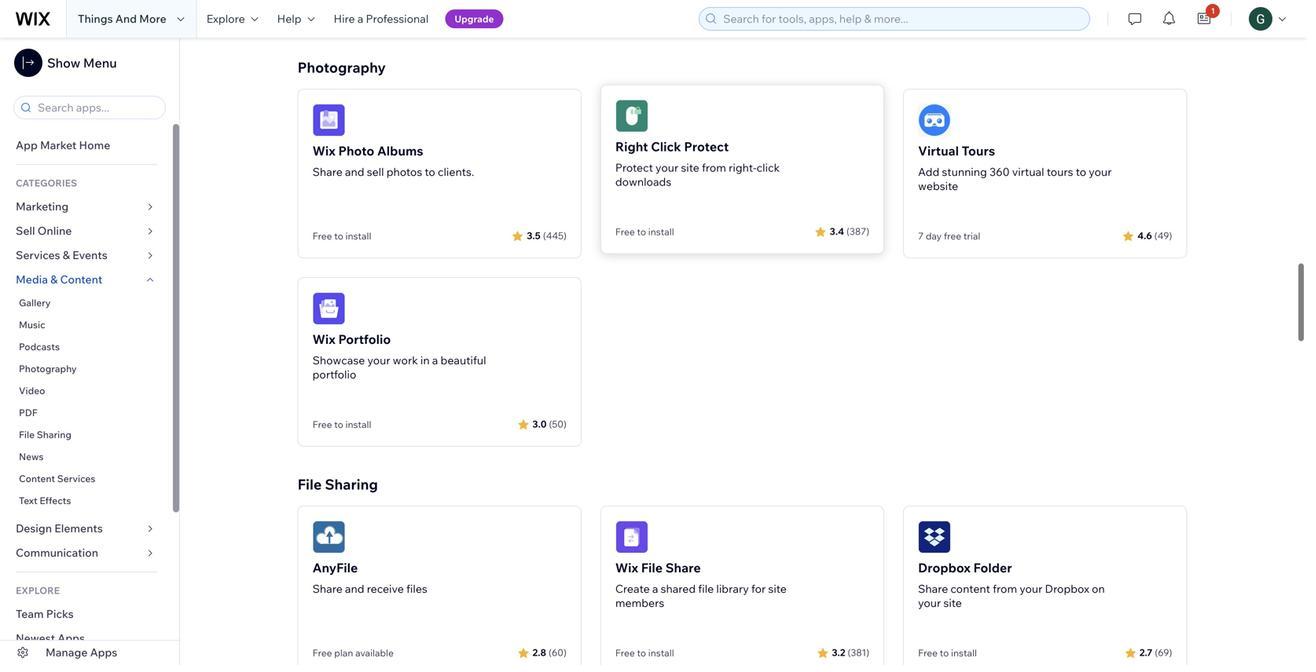 Task type: locate. For each thing, give the bounding box(es) containing it.
install down members
[[648, 648, 674, 659]]

virtual tours logo image
[[918, 104, 951, 137]]

and down anyfile
[[345, 582, 364, 596]]

albums
[[377, 143, 423, 159]]

wix photo albums share and sell photos to clients.
[[313, 143, 474, 179]]

photography link
[[0, 358, 173, 380]]

services down the sell online at the top
[[16, 248, 60, 262]]

free to install down downloads
[[615, 226, 674, 237]]

apps right "manage" at left bottom
[[90, 646, 117, 660]]

0 vertical spatial sharing
[[37, 429, 71, 441]]

wix up create
[[615, 560, 638, 576]]

1 vertical spatial photography
[[19, 363, 77, 375]]

wix inside wix portfolio showcase your work in a beautiful portfolio
[[313, 332, 336, 347]]

communication
[[16, 546, 101, 560]]

from left right-
[[702, 160, 726, 174]]

hire
[[334, 12, 355, 26]]

share inside the wix file share create a shared file library for site members
[[666, 560, 701, 576]]

apps up "manage" at left bottom
[[58, 632, 85, 646]]

1 vertical spatial wix
[[313, 332, 336, 347]]

1 vertical spatial dropbox
[[1045, 582, 1089, 596]]

1 vertical spatial from
[[993, 582, 1017, 596]]

protect
[[684, 138, 729, 154], [615, 160, 653, 174]]

file sharing
[[19, 429, 71, 441], [298, 476, 378, 494]]

0 horizontal spatial sharing
[[37, 429, 71, 441]]

free to install for wix
[[615, 648, 674, 659]]

your down dropbox folder logo at the bottom right of the page
[[918, 597, 941, 610]]

sharing
[[37, 429, 71, 441], [325, 476, 378, 494]]

1 vertical spatial protect
[[615, 160, 653, 174]]

free to install down members
[[615, 648, 674, 659]]

1 horizontal spatial file
[[298, 476, 322, 494]]

file sharing up news
[[19, 429, 71, 441]]

wix portfolio logo image
[[313, 292, 346, 325]]

&
[[63, 248, 70, 262], [50, 273, 58, 286]]

0 horizontal spatial apps
[[58, 632, 85, 646]]

1 vertical spatial site
[[768, 582, 787, 596]]

install for wix
[[648, 648, 674, 659]]

file up create
[[641, 560, 663, 576]]

free down members
[[615, 648, 635, 659]]

apps inside newest apps link
[[58, 632, 85, 646]]

library
[[716, 582, 749, 596]]

0 horizontal spatial file
[[19, 429, 35, 441]]

content
[[951, 582, 990, 596]]

(49)
[[1154, 230, 1172, 242]]

file sharing up "anyfile logo"
[[298, 476, 378, 494]]

1 vertical spatial services
[[57, 473, 95, 485]]

& inside media & content link
[[50, 273, 58, 286]]

0 vertical spatial content
[[60, 273, 102, 286]]

sharing up "anyfile logo"
[[325, 476, 378, 494]]

share down photo
[[313, 165, 343, 179]]

things and more
[[78, 12, 166, 26]]

menu
[[83, 55, 117, 71]]

apps for manage apps
[[90, 646, 117, 660]]

0 horizontal spatial protect
[[615, 160, 653, 174]]

share up shared
[[666, 560, 701, 576]]

0 vertical spatial &
[[63, 248, 70, 262]]

protect right click
[[684, 138, 729, 154]]

folder
[[973, 560, 1012, 576]]

from inside dropbox folder share content from your dropbox on your site
[[993, 582, 1017, 596]]

& left events
[[63, 248, 70, 262]]

newest
[[16, 632, 55, 646]]

0 horizontal spatial content
[[19, 473, 55, 485]]

2 vertical spatial a
[[652, 582, 658, 596]]

help
[[277, 12, 301, 26]]

virtual tours add stunning 360 virtual tours to your website
[[918, 143, 1112, 193]]

professional
[[366, 12, 429, 26]]

1 vertical spatial sharing
[[325, 476, 378, 494]]

0 vertical spatial protect
[[684, 138, 729, 154]]

services & events link
[[0, 244, 173, 268]]

0 horizontal spatial from
[[702, 160, 726, 174]]

0 vertical spatial file sharing
[[19, 429, 71, 441]]

1 horizontal spatial content
[[60, 273, 102, 286]]

1 horizontal spatial photography
[[298, 59, 386, 76]]

wix file share logo image
[[615, 521, 648, 554]]

newest apps
[[16, 632, 85, 646]]

0 horizontal spatial &
[[50, 273, 58, 286]]

website
[[918, 179, 958, 193]]

0 vertical spatial dropbox
[[918, 560, 971, 576]]

site down click
[[681, 160, 699, 174]]

your inside wix portfolio showcase your work in a beautiful portfolio
[[367, 354, 390, 367]]

wix for wix file share
[[615, 560, 638, 576]]

a right "in"
[[432, 354, 438, 367]]

your down portfolio
[[367, 354, 390, 367]]

0 vertical spatial a
[[357, 12, 363, 26]]

sell online
[[16, 224, 72, 238]]

file up "anyfile logo"
[[298, 476, 322, 494]]

for
[[751, 582, 766, 596]]

and left 'sell'
[[345, 165, 364, 179]]

2 vertical spatial file
[[641, 560, 663, 576]]

free up wix portfolio logo
[[313, 230, 332, 242]]

(381)
[[848, 647, 869, 659]]

wix down wix photo albums logo
[[313, 143, 336, 159]]

content inside "link"
[[19, 473, 55, 485]]

3.0
[[532, 419, 547, 430]]

to for 3.5 (445)
[[334, 230, 343, 242]]

share down anyfile
[[313, 582, 343, 596]]

music
[[19, 319, 45, 331]]

1 horizontal spatial apps
[[90, 646, 117, 660]]

manage apps link
[[0, 641, 179, 666]]

2 horizontal spatial site
[[944, 597, 962, 610]]

effects
[[40, 495, 71, 507]]

a
[[357, 12, 363, 26], [432, 354, 438, 367], [652, 582, 658, 596]]

wix inside the wix photo albums share and sell photos to clients.
[[313, 143, 336, 159]]

1 and from the top
[[345, 165, 364, 179]]

1 horizontal spatial sharing
[[325, 476, 378, 494]]

install
[[648, 226, 674, 237], [345, 230, 371, 242], [345, 419, 371, 431], [648, 648, 674, 659], [951, 648, 977, 659]]

available
[[355, 648, 394, 659]]

show menu button
[[14, 49, 117, 77]]

0 vertical spatial apps
[[58, 632, 85, 646]]

0 vertical spatial photography
[[298, 59, 386, 76]]

site inside the wix file share create a shared file library for site members
[[768, 582, 787, 596]]

free down portfolio
[[313, 419, 332, 431]]

dropbox down dropbox folder logo at the bottom right of the page
[[918, 560, 971, 576]]

pdf
[[19, 407, 37, 419]]

file
[[698, 582, 714, 596]]

& inside 'services & events' link
[[63, 248, 70, 262]]

0 vertical spatial site
[[681, 160, 699, 174]]

3.4 (387)
[[830, 225, 869, 237]]

wix up the showcase on the left
[[313, 332, 336, 347]]

2 horizontal spatial file
[[641, 560, 663, 576]]

video link
[[0, 380, 173, 402]]

a inside wix portfolio showcase your work in a beautiful portfolio
[[432, 354, 438, 367]]

portfolio
[[313, 368, 356, 382]]

shared
[[661, 582, 696, 596]]

content
[[60, 273, 102, 286], [19, 473, 55, 485]]

click
[[757, 160, 780, 174]]

content down news
[[19, 473, 55, 485]]

2 and from the top
[[345, 582, 364, 596]]

2 horizontal spatial a
[[652, 582, 658, 596]]

free left plan
[[313, 648, 332, 659]]

photography down 'hire' on the left
[[298, 59, 386, 76]]

and inside the wix photo albums share and sell photos to clients.
[[345, 165, 364, 179]]

(445)
[[543, 230, 567, 242]]

from
[[702, 160, 726, 174], [993, 582, 1017, 596]]

work
[[393, 354, 418, 367]]

0 vertical spatial wix
[[313, 143, 336, 159]]

1 horizontal spatial &
[[63, 248, 70, 262]]

stunning
[[942, 165, 987, 179]]

free to install down portfolio
[[313, 419, 371, 431]]

& right media
[[50, 273, 58, 286]]

file inside the wix file share create a shared file library for site members
[[641, 560, 663, 576]]

0 horizontal spatial site
[[681, 160, 699, 174]]

site down content
[[944, 597, 962, 610]]

protect up downloads
[[615, 160, 653, 174]]

photography down podcasts
[[19, 363, 77, 375]]

site right for
[[768, 582, 787, 596]]

services & events
[[16, 248, 107, 262]]

online
[[38, 224, 72, 238]]

site inside dropbox folder share content from your dropbox on your site
[[944, 597, 962, 610]]

install down content
[[951, 648, 977, 659]]

0 horizontal spatial photography
[[19, 363, 77, 375]]

to for 3.2 (381)
[[637, 648, 646, 659]]

sidebar element
[[0, 38, 180, 666]]

anyfile logo image
[[313, 521, 346, 554]]

2.7 (69)
[[1140, 647, 1172, 659]]

from inside right click protect protect your site from right-click downloads
[[702, 160, 726, 174]]

free to install down content
[[918, 648, 977, 659]]

a up members
[[652, 582, 658, 596]]

to for 3.4 (387)
[[637, 226, 646, 237]]

and inside anyfile share and receive files
[[345, 582, 364, 596]]

sharing up news
[[37, 429, 71, 441]]

1 horizontal spatial site
[[768, 582, 787, 596]]

1 vertical spatial content
[[19, 473, 55, 485]]

text effects
[[19, 495, 71, 507]]

events
[[72, 248, 107, 262]]

360
[[990, 165, 1010, 179]]

free to install
[[615, 226, 674, 237], [313, 230, 371, 242], [313, 419, 371, 431], [615, 648, 674, 659], [918, 648, 977, 659]]

a right 'hire' on the left
[[357, 12, 363, 26]]

to
[[425, 165, 435, 179], [1076, 165, 1086, 179], [637, 226, 646, 237], [334, 230, 343, 242], [334, 419, 343, 431], [637, 648, 646, 659], [940, 648, 949, 659]]

(60)
[[549, 647, 567, 659]]

2 vertical spatial site
[[944, 597, 962, 610]]

file sharing inside 'link'
[[19, 429, 71, 441]]

1
[[1211, 6, 1215, 16]]

services down news link
[[57, 473, 95, 485]]

(387)
[[847, 225, 869, 237]]

1 horizontal spatial from
[[993, 582, 1017, 596]]

dropbox folder share content from your dropbox on your site
[[918, 560, 1105, 610]]

photos
[[386, 165, 422, 179]]

1 vertical spatial &
[[50, 273, 58, 286]]

apps inside manage apps link
[[90, 646, 117, 660]]

1 vertical spatial apps
[[90, 646, 117, 660]]

sell online link
[[0, 219, 173, 244]]

0 vertical spatial and
[[345, 165, 364, 179]]

0 horizontal spatial file sharing
[[19, 429, 71, 441]]

text
[[19, 495, 37, 507]]

share inside dropbox folder share content from your dropbox on your site
[[918, 582, 948, 596]]

from down folder
[[993, 582, 1017, 596]]

1 horizontal spatial file sharing
[[298, 476, 378, 494]]

file down pdf
[[19, 429, 35, 441]]

elements
[[54, 522, 103, 536]]

free down downloads
[[615, 226, 635, 237]]

apps
[[58, 632, 85, 646], [90, 646, 117, 660]]

1 vertical spatial and
[[345, 582, 364, 596]]

file
[[19, 429, 35, 441], [298, 476, 322, 494], [641, 560, 663, 576]]

sell
[[367, 165, 384, 179]]

app market home
[[16, 138, 110, 152]]

a inside the wix file share create a shared file library for site members
[[652, 582, 658, 596]]

3.2
[[832, 647, 845, 659]]

wix inside the wix file share create a shared file library for site members
[[615, 560, 638, 576]]

right
[[615, 138, 648, 154]]

your down click
[[656, 160, 678, 174]]

2.8 (60)
[[533, 647, 567, 659]]

free right (381)
[[918, 648, 938, 659]]

and
[[115, 12, 137, 26]]

share left content
[[918, 582, 948, 596]]

free to install down 'sell'
[[313, 230, 371, 242]]

dropbox left the on
[[1045, 582, 1089, 596]]

file inside file sharing 'link'
[[19, 429, 35, 441]]

free
[[615, 226, 635, 237], [313, 230, 332, 242], [313, 419, 332, 431], [313, 648, 332, 659], [615, 648, 635, 659], [918, 648, 938, 659]]

content down 'services & events' link
[[60, 273, 102, 286]]

0 vertical spatial file
[[19, 429, 35, 441]]

0 vertical spatial from
[[702, 160, 726, 174]]

& for services
[[63, 248, 70, 262]]

apps for newest apps
[[58, 632, 85, 646]]

2 vertical spatial wix
[[615, 560, 638, 576]]

1 horizontal spatial a
[[432, 354, 438, 367]]

your right tours in the top right of the page
[[1089, 165, 1112, 179]]

free for anyfile
[[313, 648, 332, 659]]

install down downloads
[[648, 226, 674, 237]]

services inside "link"
[[57, 473, 95, 485]]

portfolio
[[338, 332, 391, 347]]

3.5
[[527, 230, 541, 242]]

your
[[656, 160, 678, 174], [1089, 165, 1112, 179], [367, 354, 390, 367], [1020, 582, 1043, 596], [918, 597, 941, 610]]

1 vertical spatial a
[[432, 354, 438, 367]]

wix
[[313, 143, 336, 159], [313, 332, 336, 347], [615, 560, 638, 576]]



Task type: describe. For each thing, give the bounding box(es) containing it.
right click protect logo image
[[615, 99, 648, 132]]

wix for wix portfolio
[[313, 332, 336, 347]]

team picks
[[16, 608, 74, 621]]

share inside the wix photo albums share and sell photos to clients.
[[313, 165, 343, 179]]

free to install for dropbox
[[918, 648, 977, 659]]

wix for wix photo albums
[[313, 143, 336, 159]]

0 horizontal spatial dropbox
[[918, 560, 971, 576]]

in
[[420, 354, 430, 367]]

categories
[[16, 177, 77, 189]]

3.2 (381)
[[832, 647, 869, 659]]

click
[[651, 138, 681, 154]]

0 horizontal spatial a
[[357, 12, 363, 26]]

design elements
[[16, 522, 103, 536]]

design elements link
[[0, 517, 173, 542]]

video
[[19, 385, 45, 397]]

wix photo albums logo image
[[313, 104, 346, 137]]

clients.
[[438, 165, 474, 179]]

to for 2.7 (69)
[[940, 648, 949, 659]]

pdf link
[[0, 402, 173, 424]]

install down 'sell'
[[345, 230, 371, 242]]

(50)
[[549, 419, 567, 430]]

create
[[615, 582, 650, 596]]

manage apps
[[46, 646, 117, 660]]

market
[[40, 138, 77, 152]]

free for wix
[[615, 648, 635, 659]]

on
[[1092, 582, 1105, 596]]

media
[[16, 273, 48, 286]]

day
[[926, 230, 942, 242]]

2.7
[[1140, 647, 1153, 659]]

newest apps link
[[0, 627, 173, 652]]

4.6 (49)
[[1137, 230, 1172, 242]]

right-
[[729, 160, 757, 174]]

free to install for right
[[615, 226, 674, 237]]

3.4
[[830, 225, 844, 237]]

free for dropbox
[[918, 648, 938, 659]]

to inside the wix photo albums share and sell photos to clients.
[[425, 165, 435, 179]]

trial
[[964, 230, 980, 242]]

gallery
[[19, 297, 51, 309]]

photography inside sidebar element
[[19, 363, 77, 375]]

sharing inside 'link'
[[37, 429, 71, 441]]

communication link
[[0, 542, 173, 566]]

podcasts link
[[0, 336, 173, 358]]

share inside anyfile share and receive files
[[313, 582, 343, 596]]

explore
[[16, 585, 60, 597]]

& for media
[[50, 273, 58, 286]]

to inside virtual tours add stunning 360 virtual tours to your website
[[1076, 165, 1086, 179]]

to for 3.0 (50)
[[334, 419, 343, 431]]

show menu
[[47, 55, 117, 71]]

virtual
[[1012, 165, 1044, 179]]

files
[[406, 582, 427, 596]]

right click protect protect your site from right-click downloads
[[615, 138, 780, 188]]

podcasts
[[19, 341, 60, 353]]

4.6
[[1137, 230, 1152, 242]]

free plan available
[[313, 648, 394, 659]]

explore
[[206, 12, 245, 26]]

Search for tools, apps, help & more... field
[[719, 8, 1085, 30]]

3.0 (50)
[[532, 419, 567, 430]]

1 button
[[1187, 0, 1222, 38]]

site for dropbox folder
[[944, 597, 962, 610]]

home
[[79, 138, 110, 152]]

design
[[16, 522, 52, 536]]

(69)
[[1155, 647, 1172, 659]]

1 horizontal spatial dropbox
[[1045, 582, 1089, 596]]

wix file share create a shared file library for site members
[[615, 560, 787, 610]]

marketing link
[[0, 195, 173, 219]]

app market home link
[[0, 134, 173, 158]]

free for right
[[615, 226, 635, 237]]

your inside right click protect protect your site from right-click downloads
[[656, 160, 678, 174]]

app
[[16, 138, 38, 152]]

install down portfolio
[[345, 419, 371, 431]]

news link
[[0, 446, 173, 468]]

your right content
[[1020, 582, 1043, 596]]

hire a professional
[[334, 12, 429, 26]]

install for right
[[648, 226, 674, 237]]

anyfile share and receive files
[[313, 560, 427, 596]]

Search apps... field
[[33, 97, 160, 119]]

site inside right click protect protect your site from right-click downloads
[[681, 160, 699, 174]]

music link
[[0, 314, 173, 336]]

virtual
[[918, 143, 959, 159]]

beautiful
[[441, 354, 486, 367]]

1 vertical spatial file sharing
[[298, 476, 378, 494]]

text effects link
[[0, 490, 173, 512]]

show
[[47, 55, 80, 71]]

showcase
[[313, 354, 365, 367]]

1 horizontal spatial protect
[[684, 138, 729, 154]]

members
[[615, 597, 664, 610]]

install for dropbox
[[951, 648, 977, 659]]

0 vertical spatial services
[[16, 248, 60, 262]]

add
[[918, 165, 939, 179]]

2.8
[[533, 647, 546, 659]]

site for wix file share
[[768, 582, 787, 596]]

picks
[[46, 608, 74, 621]]

your inside virtual tours add stunning 360 virtual tours to your website
[[1089, 165, 1112, 179]]

more
[[139, 12, 166, 26]]

downloads
[[615, 174, 671, 188]]

upgrade button
[[445, 9, 503, 28]]

3.5 (445)
[[527, 230, 567, 242]]

file sharing link
[[0, 424, 173, 446]]

tours
[[962, 143, 995, 159]]

team picks link
[[0, 603, 173, 627]]

dropbox folder logo image
[[918, 521, 951, 554]]

wix portfolio showcase your work in a beautiful portfolio
[[313, 332, 486, 382]]

sell
[[16, 224, 35, 238]]

receive
[[367, 582, 404, 596]]

1 vertical spatial file
[[298, 476, 322, 494]]

media & content
[[16, 273, 102, 286]]



Task type: vqa. For each thing, say whether or not it's contained in the screenshot.
topmost the File
yes



